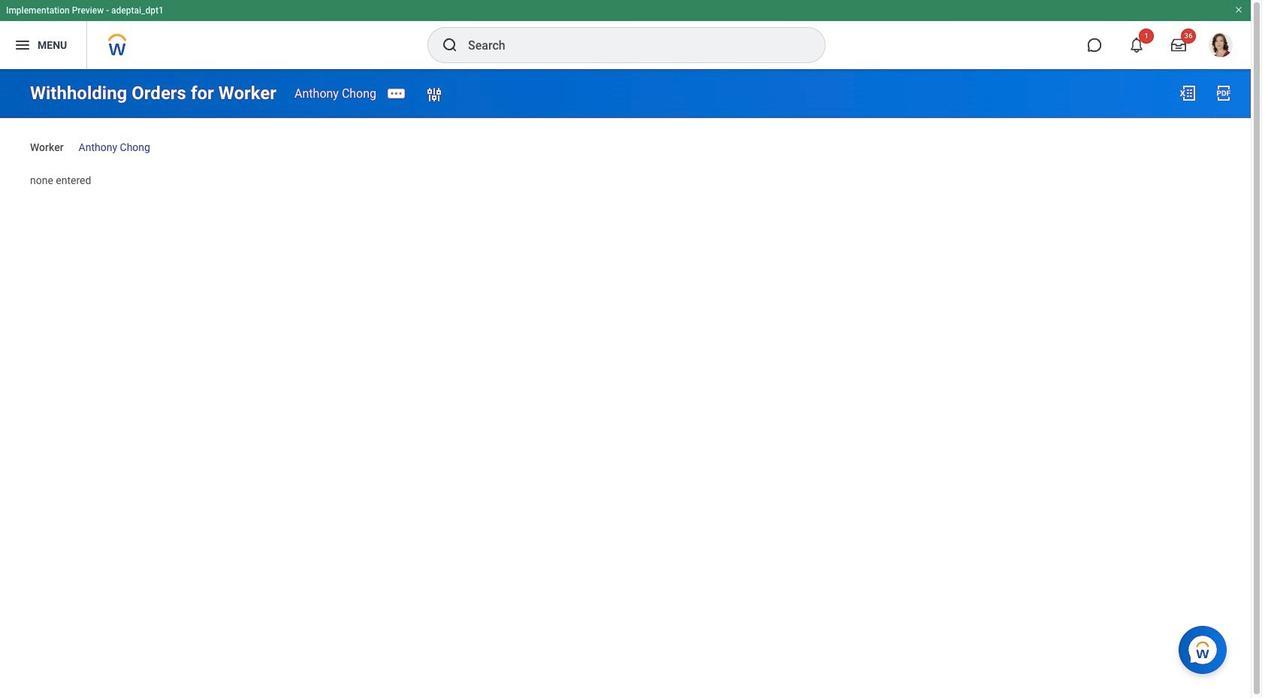 Task type: locate. For each thing, give the bounding box(es) containing it.
banner
[[0, 0, 1251, 69]]

main content
[[0, 69, 1251, 201]]

Search Workday  search field
[[468, 29, 794, 62]]

close environment banner image
[[1235, 5, 1244, 14]]

search image
[[441, 36, 459, 54]]

change selection image
[[425, 86, 443, 104]]

notifications large image
[[1130, 38, 1145, 53]]



Task type: describe. For each thing, give the bounding box(es) containing it.
view printable version (pdf) image
[[1215, 84, 1233, 102]]

profile logan mcneil image
[[1209, 33, 1233, 60]]

justify image
[[14, 36, 32, 54]]

export to excel image
[[1179, 84, 1197, 102]]

inbox large image
[[1172, 38, 1187, 53]]



Task type: vqa. For each thing, say whether or not it's contained in the screenshot.
Export to Excel image
yes



